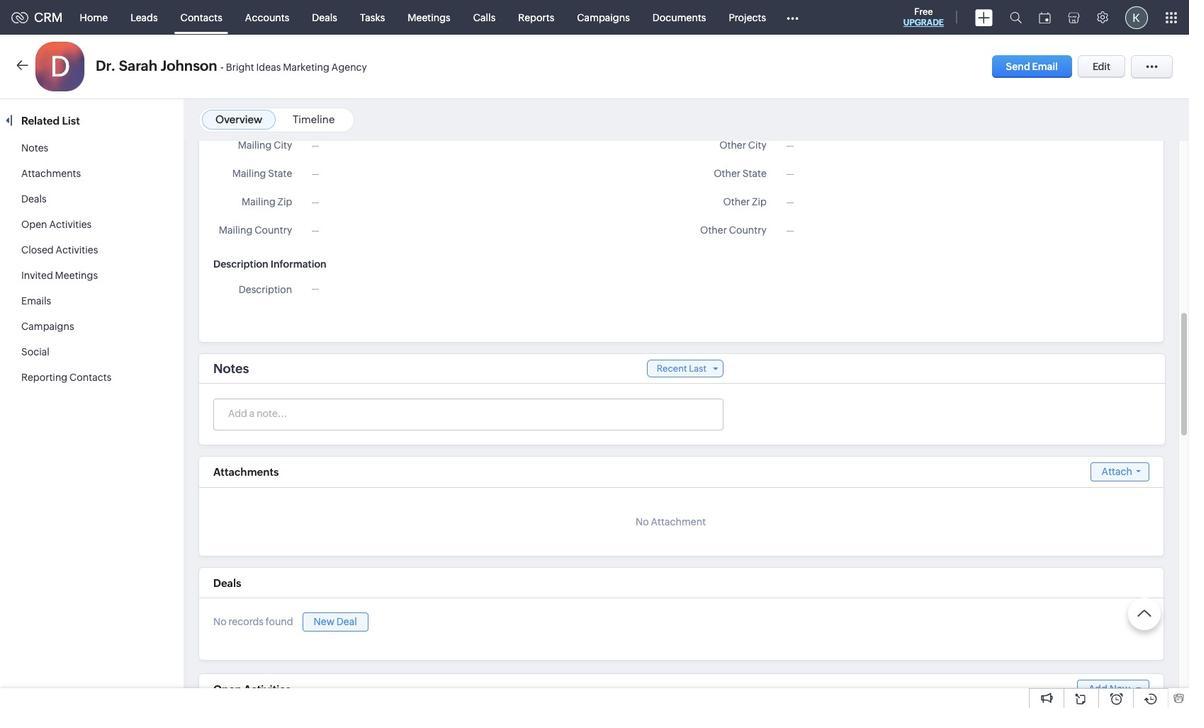 Task type: locate. For each thing, give the bounding box(es) containing it.
marketing
[[283, 62, 330, 73]]

1 vertical spatial open activities
[[213, 684, 291, 696]]

calls
[[473, 12, 496, 23]]

2 state from the left
[[743, 168, 767, 179]]

other down other city
[[714, 168, 741, 179]]

mailing up "mailing state"
[[238, 140, 272, 151]]

description information
[[213, 259, 326, 270]]

country for mailing country
[[255, 225, 292, 236]]

description down description information at the left top
[[239, 284, 292, 296]]

0 horizontal spatial deals
[[21, 193, 46, 205]]

1 vertical spatial no
[[213, 617, 227, 628]]

other for other country
[[700, 225, 727, 236]]

deals down attachments link
[[21, 193, 46, 205]]

1 horizontal spatial new
[[1110, 684, 1131, 695]]

crm
[[34, 10, 63, 25]]

mailing down mailing city
[[232, 168, 266, 179]]

deals left tasks link
[[312, 12, 337, 23]]

notes
[[21, 142, 48, 154], [213, 361, 249, 376]]

1 vertical spatial meetings
[[55, 270, 98, 281]]

other for other state
[[714, 168, 741, 179]]

crm link
[[11, 10, 63, 25]]

campaigns link right "reports"
[[566, 0, 641, 34]]

1 vertical spatial campaigns
[[21, 321, 74, 332]]

1 state from the left
[[268, 168, 292, 179]]

deals
[[312, 12, 337, 23], [21, 193, 46, 205], [213, 578, 241, 590]]

open activities up closed activities link
[[21, 219, 92, 230]]

1 horizontal spatial open activities
[[213, 684, 291, 696]]

campaigns right reports link
[[577, 12, 630, 23]]

1 vertical spatial description
[[239, 284, 292, 296]]

other up other state
[[719, 140, 746, 151]]

1 horizontal spatial deals link
[[301, 0, 349, 34]]

1 horizontal spatial no
[[636, 517, 649, 528]]

1 horizontal spatial deals
[[213, 578, 241, 590]]

campaigns link down emails
[[21, 321, 74, 332]]

0 vertical spatial open
[[21, 219, 47, 230]]

1 horizontal spatial meetings
[[408, 12, 451, 23]]

mailing state
[[232, 168, 292, 179]]

open activities link
[[21, 219, 92, 230]]

0 horizontal spatial zip
[[278, 196, 292, 208]]

new left deal
[[314, 617, 335, 628]]

description down mailing country
[[213, 259, 268, 270]]

mailing for mailing zip
[[242, 196, 276, 208]]

country down the other zip
[[729, 225, 767, 236]]

mailing
[[238, 140, 272, 151], [232, 168, 266, 179], [242, 196, 276, 208], [219, 225, 253, 236]]

recent
[[657, 364, 687, 374]]

ideas
[[256, 62, 281, 73]]

other down the other zip
[[700, 225, 727, 236]]

2 city from the left
[[748, 140, 767, 151]]

1 horizontal spatial notes
[[213, 361, 249, 376]]

search element
[[1001, 0, 1031, 35]]

0 horizontal spatial deals link
[[21, 193, 46, 205]]

-
[[220, 61, 224, 73]]

activities up invited meetings link
[[56, 245, 98, 256]]

mailing country
[[219, 225, 292, 236]]

1 vertical spatial deals link
[[21, 193, 46, 205]]

mailing down the mailing zip on the top of page
[[219, 225, 253, 236]]

1 zip from the left
[[278, 196, 292, 208]]

deals link down attachments link
[[21, 193, 46, 205]]

1 vertical spatial attachments
[[213, 466, 279, 478]]

activities for open activities link
[[49, 219, 92, 230]]

meetings down closed activities link
[[55, 270, 98, 281]]

1 horizontal spatial state
[[743, 168, 767, 179]]

city
[[274, 140, 292, 151], [748, 140, 767, 151]]

city up other state
[[748, 140, 767, 151]]

1 horizontal spatial zip
[[752, 196, 767, 208]]

0 horizontal spatial new
[[314, 617, 335, 628]]

0 horizontal spatial no
[[213, 617, 227, 628]]

1 country from the left
[[255, 225, 292, 236]]

free upgrade
[[904, 6, 944, 28]]

0 horizontal spatial campaigns
[[21, 321, 74, 332]]

0 vertical spatial activities
[[49, 219, 92, 230]]

0 horizontal spatial city
[[274, 140, 292, 151]]

0 vertical spatial attachments
[[21, 168, 81, 179]]

country down the mailing zip on the top of page
[[255, 225, 292, 236]]

1 vertical spatial new
[[1110, 684, 1131, 695]]

other country
[[700, 225, 767, 236]]

1 horizontal spatial attachments
[[213, 466, 279, 478]]

state up the other zip
[[743, 168, 767, 179]]

no
[[636, 517, 649, 528], [213, 617, 227, 628]]

activities down found
[[244, 684, 291, 696]]

emails link
[[21, 296, 51, 307]]

2 horizontal spatial deals
[[312, 12, 337, 23]]

0 vertical spatial deals
[[312, 12, 337, 23]]

add new
[[1089, 684, 1131, 695]]

calls link
[[462, 0, 507, 34]]

contacts
[[180, 12, 222, 23], [70, 372, 111, 383]]

zip for mailing zip
[[278, 196, 292, 208]]

attach link
[[1090, 463, 1150, 482]]

campaigns down emails
[[21, 321, 74, 332]]

contacts right reporting
[[70, 372, 111, 383]]

documents
[[653, 12, 706, 23]]

deals link left tasks
[[301, 0, 349, 34]]

johnson
[[161, 57, 217, 74]]

new right add
[[1110, 684, 1131, 695]]

zip down other state
[[752, 196, 767, 208]]

attachment
[[651, 517, 706, 528]]

1 horizontal spatial campaigns link
[[566, 0, 641, 34]]

social
[[21, 347, 49, 358]]

1 horizontal spatial campaigns
[[577, 12, 630, 23]]

open activities
[[21, 219, 92, 230], [213, 684, 291, 696]]

send
[[1006, 61, 1030, 72]]

0 vertical spatial campaigns link
[[566, 0, 641, 34]]

0 horizontal spatial contacts
[[70, 372, 111, 383]]

meetings
[[408, 12, 451, 23], [55, 270, 98, 281]]

closed activities
[[21, 245, 98, 256]]

0 horizontal spatial attachments
[[21, 168, 81, 179]]

0 vertical spatial no
[[636, 517, 649, 528]]

1 horizontal spatial country
[[729, 225, 767, 236]]

description
[[213, 259, 268, 270], [239, 284, 292, 296]]

new
[[314, 617, 335, 628], [1110, 684, 1131, 695]]

no left attachment
[[636, 517, 649, 528]]

deals up 'records'
[[213, 578, 241, 590]]

open down 'records'
[[213, 684, 241, 696]]

0 horizontal spatial meetings
[[55, 270, 98, 281]]

meetings inside meetings link
[[408, 12, 451, 23]]

meetings left calls
[[408, 12, 451, 23]]

create menu image
[[975, 9, 993, 26]]

other up "other country"
[[723, 196, 750, 208]]

0 vertical spatial open activities
[[21, 219, 92, 230]]

1 vertical spatial notes
[[213, 361, 249, 376]]

attach
[[1102, 466, 1133, 478]]

0 vertical spatial contacts
[[180, 12, 222, 23]]

0 vertical spatial description
[[213, 259, 268, 270]]

bright ideas marketing agency link
[[226, 62, 367, 74]]

invited
[[21, 270, 53, 281]]

records
[[229, 617, 264, 628]]

campaigns
[[577, 12, 630, 23], [21, 321, 74, 332]]

0 horizontal spatial country
[[255, 225, 292, 236]]

deal
[[337, 617, 357, 628]]

open up closed
[[21, 219, 47, 230]]

0 vertical spatial new
[[314, 617, 335, 628]]

0 vertical spatial meetings
[[408, 12, 451, 23]]

2 country from the left
[[729, 225, 767, 236]]

city up "mailing state"
[[274, 140, 292, 151]]

meetings link
[[396, 0, 462, 34]]

last
[[689, 364, 707, 374]]

1 vertical spatial activities
[[56, 245, 98, 256]]

campaigns link
[[566, 0, 641, 34], [21, 321, 74, 332]]

0 horizontal spatial state
[[268, 168, 292, 179]]

contacts up johnson
[[180, 12, 222, 23]]

0 horizontal spatial notes
[[21, 142, 48, 154]]

1 city from the left
[[274, 140, 292, 151]]

0 horizontal spatial open
[[21, 219, 47, 230]]

list
[[62, 115, 80, 127]]

country
[[255, 225, 292, 236], [729, 225, 767, 236]]

1 vertical spatial open
[[213, 684, 241, 696]]

mailing up mailing country
[[242, 196, 276, 208]]

state
[[268, 168, 292, 179], [743, 168, 767, 179]]

timeline link
[[293, 113, 335, 125]]

state up the mailing zip on the top of page
[[268, 168, 292, 179]]

1 vertical spatial contacts
[[70, 372, 111, 383]]

reporting
[[21, 372, 67, 383]]

attachments
[[21, 168, 81, 179], [213, 466, 279, 478]]

other for other city
[[719, 140, 746, 151]]

1 horizontal spatial open
[[213, 684, 241, 696]]

country for other country
[[729, 225, 767, 236]]

0 horizontal spatial campaigns link
[[21, 321, 74, 332]]

timeline
[[293, 113, 335, 125]]

0 vertical spatial deals link
[[301, 0, 349, 34]]

invited meetings link
[[21, 270, 98, 281]]

zip down "mailing state"
[[278, 196, 292, 208]]

activities for closed activities link
[[56, 245, 98, 256]]

0 vertical spatial campaigns
[[577, 12, 630, 23]]

reporting contacts link
[[21, 372, 111, 383]]

no attachment
[[636, 517, 706, 528]]

no left 'records'
[[213, 617, 227, 628]]

other for other zip
[[723, 196, 750, 208]]

closed activities link
[[21, 245, 98, 256]]

zip
[[278, 196, 292, 208], [752, 196, 767, 208]]

2 zip from the left
[[752, 196, 767, 208]]

1 horizontal spatial city
[[748, 140, 767, 151]]

2 vertical spatial deals
[[213, 578, 241, 590]]

open activities down no records found
[[213, 684, 291, 696]]

activities up closed activities link
[[49, 219, 92, 230]]

information
[[271, 259, 326, 270]]

bright
[[226, 62, 254, 73]]

2 vertical spatial activities
[[244, 684, 291, 696]]

attachments link
[[21, 168, 81, 179]]

other
[[719, 140, 746, 151], [714, 168, 741, 179], [723, 196, 750, 208], [700, 225, 727, 236]]



Task type: describe. For each thing, give the bounding box(es) containing it.
mailing zip
[[242, 196, 292, 208]]

overview link
[[215, 113, 262, 125]]

home link
[[68, 0, 119, 34]]

invited meetings
[[21, 270, 98, 281]]

city for other city
[[748, 140, 767, 151]]

leads link
[[119, 0, 169, 34]]

other city
[[719, 140, 767, 151]]

send email button
[[992, 55, 1072, 78]]

related list
[[21, 115, 82, 127]]

state for other state
[[743, 168, 767, 179]]

notes link
[[21, 142, 48, 154]]

0 vertical spatial notes
[[21, 142, 48, 154]]

no for no attachment
[[636, 517, 649, 528]]

leads
[[131, 12, 158, 23]]

edit button
[[1078, 55, 1126, 78]]

no records found
[[213, 617, 293, 628]]

mailing for mailing state
[[232, 168, 266, 179]]

send email
[[1006, 61, 1058, 72]]

overview
[[215, 113, 262, 125]]

agency
[[332, 62, 367, 73]]

sarah
[[119, 57, 157, 74]]

social link
[[21, 347, 49, 358]]

profile image
[[1126, 6, 1148, 29]]

d
[[50, 50, 70, 83]]

documents link
[[641, 0, 718, 34]]

tasks
[[360, 12, 385, 23]]

1 horizontal spatial contacts
[[180, 12, 222, 23]]

Other Modules field
[[778, 6, 808, 29]]

email
[[1032, 61, 1058, 72]]

logo image
[[11, 12, 28, 23]]

reporting contacts
[[21, 372, 111, 383]]

emails
[[21, 296, 51, 307]]

no for no records found
[[213, 617, 227, 628]]

other state
[[714, 168, 767, 179]]

new deal
[[314, 617, 357, 628]]

related
[[21, 115, 60, 127]]

upgrade
[[904, 18, 944, 28]]

add
[[1089, 684, 1108, 695]]

dr. sarah johnson - bright ideas marketing agency
[[96, 57, 367, 74]]

zip for other zip
[[752, 196, 767, 208]]

mailing city
[[238, 140, 292, 151]]

recent last
[[657, 364, 707, 374]]

home
[[80, 12, 108, 23]]

description for description
[[239, 284, 292, 296]]

accounts link
[[234, 0, 301, 34]]

Add a note... field
[[214, 407, 722, 421]]

mailing for mailing city
[[238, 140, 272, 151]]

profile element
[[1117, 0, 1157, 34]]

tasks link
[[349, 0, 396, 34]]

city for mailing city
[[274, 140, 292, 151]]

contacts link
[[169, 0, 234, 34]]

dr.
[[96, 57, 116, 74]]

closed
[[21, 245, 54, 256]]

calendar image
[[1039, 12, 1051, 23]]

search image
[[1010, 11, 1022, 23]]

mailing for mailing country
[[219, 225, 253, 236]]

free
[[914, 6, 933, 17]]

edit
[[1093, 61, 1111, 72]]

1 vertical spatial deals
[[21, 193, 46, 205]]

1 vertical spatial campaigns link
[[21, 321, 74, 332]]

create menu element
[[967, 0, 1001, 34]]

accounts
[[245, 12, 289, 23]]

new deal link
[[302, 613, 368, 632]]

description for description information
[[213, 259, 268, 270]]

0 horizontal spatial open activities
[[21, 219, 92, 230]]

state for mailing state
[[268, 168, 292, 179]]

other zip
[[723, 196, 767, 208]]

projects link
[[718, 0, 778, 34]]

projects
[[729, 12, 766, 23]]

found
[[266, 617, 293, 628]]

reports link
[[507, 0, 566, 34]]

reports
[[518, 12, 554, 23]]



Task type: vqa. For each thing, say whether or not it's contained in the screenshot.
STATUS to the right
no



